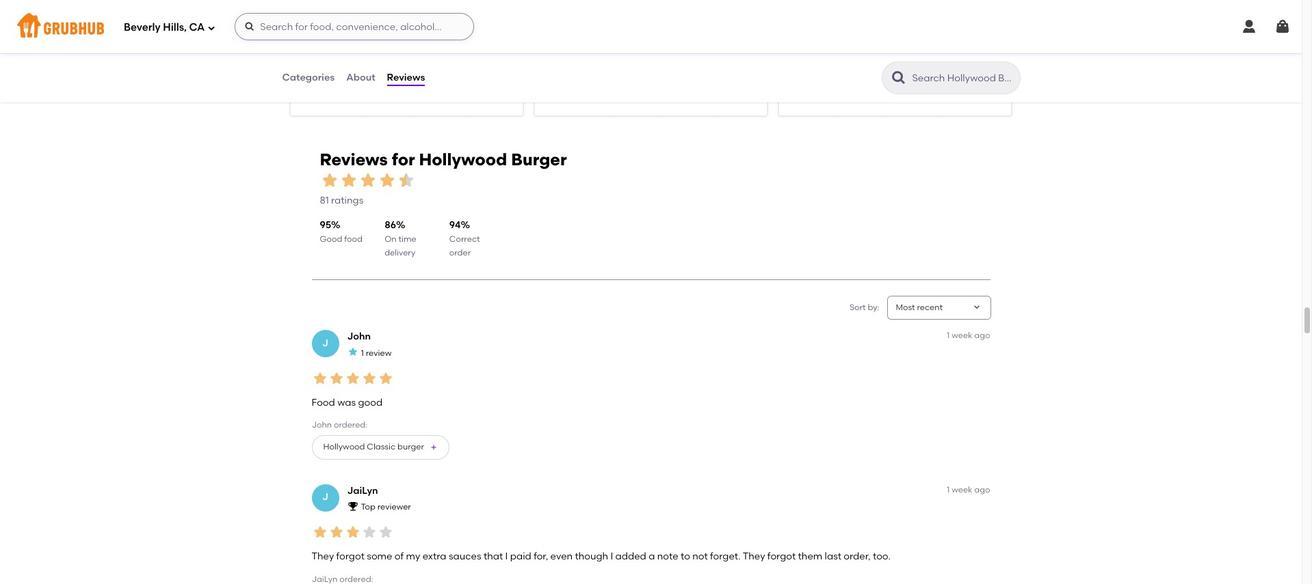 Task type: locate. For each thing, give the bounding box(es) containing it.
top
[[361, 503, 375, 513]]

though
[[575, 552, 608, 563]]

john
[[347, 331, 371, 343], [312, 421, 332, 430]]

food
[[344, 235, 363, 244]]

about button
[[346, 53, 376, 103]]

forgot
[[336, 552, 365, 563], [768, 552, 796, 563]]

1 horizontal spatial forgot
[[768, 552, 796, 563]]

1 forgot from the left
[[336, 552, 365, 563]]

0 horizontal spatial they
[[312, 552, 334, 563]]

they up the jailyn ordered:
[[312, 552, 334, 563]]

2.21
[[301, 45, 316, 54]]

svg image
[[1241, 18, 1258, 35], [1275, 18, 1291, 35], [208, 24, 216, 32]]

main navigation navigation
[[0, 0, 1302, 53]]

ratings right 883
[[724, 47, 756, 59]]

them
[[798, 552, 823, 563]]

mi for 366 ratings
[[809, 45, 819, 54]]

1 i from the left
[[505, 552, 508, 563]]

ratings
[[479, 47, 512, 59], [724, 47, 756, 59], [968, 47, 1001, 59], [331, 195, 364, 207]]

ordered:
[[334, 421, 368, 430], [339, 575, 373, 585]]

good
[[358, 397, 383, 409]]

1 week ago for food was good
[[947, 331, 990, 341]]

reviews up 81 ratings
[[320, 150, 388, 169]]

forget.
[[710, 552, 741, 563]]

i left added
[[611, 552, 613, 563]]

even
[[550, 552, 573, 563]]

366 ratings
[[949, 47, 1001, 59]]

0 horizontal spatial forgot
[[336, 552, 365, 563]]

forgot up the jailyn ordered:
[[336, 552, 365, 563]]

j for jailyn
[[322, 492, 328, 504]]

1 vertical spatial john
[[312, 421, 332, 430]]

john down food
[[312, 421, 332, 430]]

last
[[825, 552, 842, 563]]

1 horizontal spatial i
[[611, 552, 613, 563]]

beverly
[[124, 21, 161, 33]]

1 horizontal spatial jailyn
[[347, 485, 378, 497]]

1
[[947, 331, 950, 341], [361, 349, 364, 358], [947, 485, 950, 495]]

jailyn ordered:
[[312, 575, 373, 585]]

364
[[460, 47, 477, 59]]

burger
[[398, 443, 424, 452]]

2 j from the top
[[322, 492, 328, 504]]

1 vertical spatial ago
[[975, 485, 990, 495]]

1 j from the top
[[322, 338, 328, 350]]

2 horizontal spatial mi
[[809, 45, 819, 54]]

883
[[705, 47, 722, 59]]

3.48 mi
[[546, 45, 575, 54]]

order
[[449, 249, 471, 258]]

categories
[[282, 72, 335, 83]]

1 mi from the left
[[318, 45, 328, 54]]

note
[[657, 552, 678, 563]]

ratings right the 81
[[331, 195, 364, 207]]

ratings right 366
[[968, 47, 1001, 59]]

ratings for 883 ratings
[[724, 47, 756, 59]]

0 vertical spatial 1 week ago
[[947, 331, 990, 341]]

reviewer
[[377, 503, 411, 513]]

0 horizontal spatial jailyn
[[312, 575, 338, 585]]

2 mi from the left
[[565, 45, 575, 54]]

0 horizontal spatial mi
[[318, 45, 328, 54]]

svg image
[[244, 21, 255, 32]]

mi right 2.21
[[318, 45, 328, 54]]

0 vertical spatial ago
[[975, 331, 990, 341]]

ordered: down some
[[339, 575, 373, 585]]

1 review
[[361, 349, 392, 358]]

reviews for reviews
[[387, 72, 425, 83]]

1 vertical spatial reviews
[[320, 150, 388, 169]]

0 vertical spatial j
[[322, 338, 328, 350]]

ordered: down food was good
[[334, 421, 368, 430]]

week for food was good
[[952, 331, 973, 341]]

mi
[[318, 45, 328, 54], [565, 45, 575, 54], [809, 45, 819, 54]]

3 mi from the left
[[809, 45, 819, 54]]

j left 1 review
[[322, 338, 328, 350]]

recent
[[917, 303, 943, 312]]

mi right 3.48
[[565, 45, 575, 54]]

86 on time delivery
[[385, 220, 416, 258]]

ratings for 364 ratings
[[479, 47, 512, 59]]

for
[[392, 150, 415, 169]]

week
[[952, 331, 973, 341], [952, 485, 973, 495]]

reviews right the about
[[387, 72, 425, 83]]

1 vertical spatial jailyn
[[312, 575, 338, 585]]

0 horizontal spatial i
[[505, 552, 508, 563]]

reviews for reviews for hollywood burger
[[320, 150, 388, 169]]

classic
[[367, 443, 396, 452]]

jailyn for jailyn ordered:
[[312, 575, 338, 585]]

reviews
[[387, 72, 425, 83], [320, 150, 388, 169]]

added
[[615, 552, 646, 563]]

364 ratings
[[460, 47, 512, 59]]

delivery
[[385, 249, 415, 258]]

ratings for 81 ratings
[[331, 195, 364, 207]]

mi right 2.83
[[809, 45, 819, 54]]

john for john
[[347, 331, 371, 343]]

hills,
[[163, 21, 187, 33]]

too.
[[873, 552, 891, 563]]

1 vertical spatial hollywood
[[323, 443, 365, 452]]

ratings right 364
[[479, 47, 512, 59]]

0 vertical spatial week
[[952, 331, 973, 341]]

1 horizontal spatial they
[[743, 552, 765, 563]]

1 week ago
[[947, 331, 990, 341], [947, 485, 990, 495]]

0 vertical spatial hollywood
[[419, 150, 507, 169]]

most
[[896, 303, 915, 312]]

883 ratings
[[705, 47, 756, 59]]

0 vertical spatial jailyn
[[347, 485, 378, 497]]

j for john
[[322, 338, 328, 350]]

mi for 883 ratings
[[565, 45, 575, 54]]

american
[[321, 15, 360, 25]]

of
[[395, 552, 404, 563]]

they
[[312, 552, 334, 563], [743, 552, 765, 563]]

j
[[322, 338, 328, 350], [322, 492, 328, 504]]

some
[[367, 552, 392, 563]]

a
[[649, 552, 655, 563]]

hollywood
[[419, 150, 507, 169], [323, 443, 365, 452]]

hollywood down john ordered:
[[323, 443, 365, 452]]

3.48
[[546, 45, 562, 54]]

ratings for 366 ratings
[[968, 47, 1001, 59]]

2 vertical spatial 1
[[947, 485, 950, 495]]

1 horizontal spatial mi
[[565, 45, 575, 54]]

j left trophy icon
[[322, 492, 328, 504]]

john up 1 review
[[347, 331, 371, 343]]

1 horizontal spatial hollywood
[[419, 150, 507, 169]]

1 vertical spatial ordered:
[[339, 575, 373, 585]]

jailyn for jailyn
[[347, 485, 378, 497]]

subscription pass image
[[301, 15, 315, 26]]

i
[[505, 552, 508, 563], [611, 552, 613, 563]]

2 they from the left
[[743, 552, 765, 563]]

1 vertical spatial week
[[952, 485, 973, 495]]

jailyn
[[347, 485, 378, 497], [312, 575, 338, 585]]

hollywood right for
[[419, 150, 507, 169]]

2 week from the top
[[952, 485, 973, 495]]

not
[[693, 552, 708, 563]]

forgot left them
[[768, 552, 796, 563]]

0 horizontal spatial hollywood
[[323, 443, 365, 452]]

they right forget.
[[743, 552, 765, 563]]

i right "that"
[[505, 552, 508, 563]]

0 vertical spatial ordered:
[[334, 421, 368, 430]]

1 vertical spatial j
[[322, 492, 328, 504]]

0 horizontal spatial john
[[312, 421, 332, 430]]

ago
[[975, 331, 990, 341], [975, 485, 990, 495]]

reviews inside reviews button
[[387, 72, 425, 83]]

2 i from the left
[[611, 552, 613, 563]]

1 week ago for they forgot some of my extra sauces that i paid for, even though i added a note to not forget. they forgot them last order, too.
[[947, 485, 990, 495]]

star icon image
[[457, 32, 468, 43], [468, 32, 479, 43], [320, 171, 339, 190], [339, 171, 358, 190], [358, 171, 377, 190], [377, 171, 396, 190], [396, 171, 416, 190], [396, 171, 416, 190], [347, 347, 358, 358], [312, 371, 328, 387], [328, 371, 344, 387], [344, 371, 361, 387], [361, 371, 377, 387], [377, 371, 394, 387], [312, 525, 328, 541], [328, 525, 344, 541], [344, 525, 361, 541], [361, 525, 377, 541], [377, 525, 394, 541]]

that
[[484, 552, 503, 563]]

0 vertical spatial 1
[[947, 331, 950, 341]]

my
[[406, 552, 420, 563]]

order,
[[844, 552, 871, 563]]

1 ago from the top
[[975, 331, 990, 341]]

1 vertical spatial 1 week ago
[[947, 485, 990, 495]]

1 1 week ago from the top
[[947, 331, 990, 341]]

1 horizontal spatial john
[[347, 331, 371, 343]]

Sort by: field
[[896, 302, 943, 314]]

0 vertical spatial reviews
[[387, 72, 425, 83]]

2 1 week ago from the top
[[947, 485, 990, 495]]

1 for john
[[947, 331, 950, 341]]

min
[[326, 33, 340, 42]]

1 week from the top
[[952, 331, 973, 341]]

2 ago from the top
[[975, 485, 990, 495]]

Search Hollywood Burger  search field
[[911, 72, 1016, 85]]

0 vertical spatial john
[[347, 331, 371, 343]]



Task type: describe. For each thing, give the bounding box(es) containing it.
sauces
[[449, 552, 481, 563]]

to
[[681, 552, 690, 563]]

food
[[312, 397, 335, 409]]

ago for they forgot some of my extra sauces that i paid for, even though i added a note to not forget. they forgot them last order, too.
[[975, 485, 990, 495]]

ordered: for john ordered:
[[334, 421, 368, 430]]

1 they from the left
[[312, 552, 334, 563]]

paid
[[510, 552, 531, 563]]

95 good food
[[320, 220, 363, 244]]

by:
[[868, 303, 880, 312]]

2.83
[[790, 45, 807, 54]]

top reviewer
[[361, 503, 411, 513]]

1 vertical spatial 1
[[361, 349, 364, 358]]

reviews for hollywood burger
[[320, 150, 567, 169]]

hollywood inside button
[[323, 443, 365, 452]]

Search for food, convenience, alcohol... search field
[[235, 13, 474, 40]]

time
[[399, 235, 416, 244]]

94 correct order
[[449, 220, 480, 258]]

john ordered:
[[312, 421, 368, 430]]

366
[[949, 47, 966, 59]]

mi inside the 10–20 min 2.21 mi
[[318, 45, 328, 54]]

review
[[366, 349, 392, 358]]

good
[[320, 235, 342, 244]]

most recent
[[896, 303, 943, 312]]

sort
[[850, 303, 866, 312]]

ca
[[189, 21, 205, 33]]

about
[[346, 72, 375, 83]]

2 horizontal spatial svg image
[[1275, 18, 1291, 35]]

hollywood classic burger button
[[312, 435, 449, 460]]

sort by:
[[850, 303, 880, 312]]

81
[[320, 195, 329, 207]]

beverly hills, ca
[[124, 21, 205, 33]]

plus icon image
[[430, 444, 438, 452]]

2 forgot from the left
[[768, 552, 796, 563]]

on
[[385, 235, 397, 244]]

10–20 min 2.21 mi
[[301, 33, 340, 54]]

extra
[[423, 552, 446, 563]]

1 for jailyn
[[947, 485, 950, 495]]

1 horizontal spatial svg image
[[1241, 18, 1258, 35]]

they forgot some of my extra sauces that i paid for, even though i added a note to not forget. they forgot them last order, too.
[[312, 552, 891, 563]]

categories button
[[282, 53, 335, 103]]

trophy icon image
[[347, 501, 358, 512]]

94
[[449, 220, 461, 232]]

food was good
[[312, 397, 383, 409]]

0 horizontal spatial svg image
[[208, 24, 216, 32]]

86
[[385, 220, 396, 232]]

95
[[320, 220, 331, 232]]

ago for food was good
[[975, 331, 990, 341]]

search icon image
[[890, 70, 907, 86]]

burger
[[511, 150, 567, 169]]

10–20
[[301, 33, 324, 42]]

week for they forgot some of my extra sauces that i paid for, even though i added a note to not forget. they forgot them last order, too.
[[952, 485, 973, 495]]

for,
[[534, 552, 548, 563]]

81 ratings
[[320, 195, 364, 207]]

2.83 mi
[[790, 45, 819, 54]]

hollywood classic burger
[[323, 443, 424, 452]]

john for john ordered:
[[312, 421, 332, 430]]

ordered: for jailyn ordered:
[[339, 575, 373, 585]]

was
[[337, 397, 356, 409]]

caret down icon image
[[971, 303, 982, 314]]

correct
[[449, 235, 480, 244]]

reviews button
[[386, 53, 426, 103]]



Task type: vqa. For each thing, say whether or not it's contained in the screenshot.


